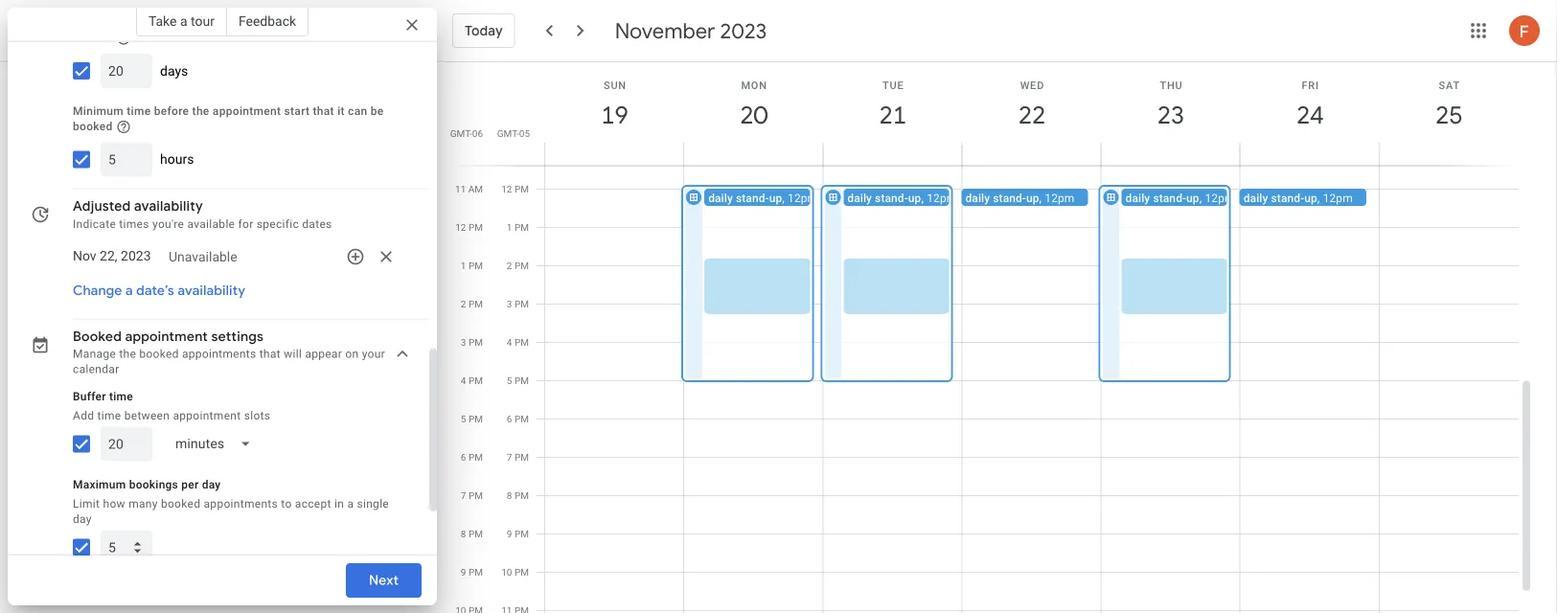 Task type: describe. For each thing, give the bounding box(es) containing it.
booked inside minimum time before the appointment start that it can be booked
[[73, 120, 113, 133]]

11 am
[[455, 184, 483, 195]]

0 horizontal spatial 9
[[461, 567, 466, 579]]

23 column header
[[1101, 62, 1241, 165]]

fri
[[1302, 79, 1320, 91]]

appointment inside buffer time add time between appointment slots
[[173, 409, 241, 422]]

0 horizontal spatial 8 pm
[[461, 529, 483, 540]]

1 vertical spatial 2 pm
[[461, 299, 483, 310]]

1 horizontal spatial 3
[[507, 299, 512, 310]]

days
[[160, 63, 188, 78]]

in inside the maximum bookings per day limit how many booked appointments to accept in a single day
[[335, 497, 344, 511]]

0 vertical spatial day
[[202, 478, 221, 491]]

5 , from the left
[[1318, 192, 1321, 205]]

time for maximum
[[129, 15, 154, 29]]

wed
[[1021, 79, 1045, 91]]

1 horizontal spatial 5
[[507, 375, 512, 387]]

sunday, november 19 element
[[593, 93, 637, 137]]

an
[[243, 15, 256, 29]]

24 column header
[[1240, 62, 1380, 165]]

booked inside the maximum bookings per day limit how many booked appointments to accept in a single day
[[161, 497, 201, 511]]

today button
[[452, 8, 515, 54]]

next button
[[346, 558, 422, 604]]

21 column header
[[823, 62, 963, 165]]

your
[[362, 348, 385, 361]]

feedback
[[239, 13, 296, 29]]

22 column header
[[962, 62, 1102, 165]]

1 horizontal spatial 3 pm
[[507, 299, 529, 310]]

appointment inside maximum time in advance that an appointment can be booked
[[259, 15, 327, 29]]

tour
[[191, 13, 215, 29]]

can inside minimum time before the appointment start that it can be booked
[[348, 104, 368, 118]]

wed 22
[[1018, 79, 1045, 131]]

22
[[1018, 99, 1045, 131]]

today
[[465, 22, 503, 39]]

before
[[154, 104, 189, 118]]

november
[[615, 17, 716, 44]]

booked inside maximum time in advance that an appointment can be booked
[[73, 31, 113, 44]]

Maximum days in advance that an appointment can be booked number field
[[108, 54, 145, 88]]

4 daily stand-up , 12pm from the left
[[1126, 192, 1235, 205]]

maximum for maximum bookings per day limit how many booked appointments to accept in a single day
[[73, 478, 126, 491]]

gmt-06
[[450, 128, 483, 139]]

0 vertical spatial 12
[[502, 184, 512, 195]]

the inside the booked appointment settings manage the booked appointments that will appear on your calendar
[[119, 348, 136, 361]]

indicate
[[73, 217, 116, 231]]

that inside the booked appointment settings manage the booked appointments that will appear on your calendar
[[260, 348, 281, 361]]

1 vertical spatial 7 pm
[[461, 490, 483, 502]]

sun 19
[[600, 79, 628, 131]]

change a date's availability
[[73, 282, 246, 300]]

in inside maximum time in advance that an appointment can be booked
[[157, 15, 167, 29]]

19
[[600, 99, 628, 131]]

21
[[878, 99, 906, 131]]

1 vertical spatial 8
[[461, 529, 466, 540]]

0 horizontal spatial 6 pm
[[461, 452, 483, 464]]

1 vertical spatial 12 pm
[[456, 222, 483, 233]]

limit
[[73, 497, 100, 511]]

change
[[73, 282, 122, 300]]

a for take
[[180, 13, 187, 29]]

Date text field
[[73, 245, 151, 268]]

hours
[[160, 152, 194, 167]]

accept
[[295, 497, 331, 511]]

slots
[[244, 409, 271, 422]]

tue
[[883, 79, 905, 91]]

4 12pm from the left
[[1206, 192, 1235, 205]]

5 daily stand-up , 12pm from the left
[[1244, 192, 1353, 205]]

maximum bookings per day limit how many booked appointments to accept in a single day
[[73, 478, 389, 526]]

20 column header
[[684, 62, 824, 165]]

adjusted availability indicate times you're available for specific dates
[[73, 198, 332, 231]]

settings
[[211, 328, 264, 346]]

1 vertical spatial 5 pm
[[461, 414, 483, 425]]

feedback button
[[227, 6, 309, 36]]

0 vertical spatial 6 pm
[[507, 414, 529, 425]]

0 horizontal spatial 1 pm
[[461, 260, 483, 272]]

1 horizontal spatial 4
[[507, 337, 512, 348]]

0 vertical spatial 4 pm
[[507, 337, 529, 348]]

2 daily from the left
[[848, 192, 872, 205]]

a inside the maximum bookings per day limit how many booked appointments to accept in a single day
[[347, 497, 354, 511]]

maximum time in advance that an appointment can be booked
[[73, 15, 366, 44]]

11
[[455, 184, 466, 195]]

1 vertical spatial day
[[73, 513, 92, 526]]

1 daily stand-up , 12pm from the left
[[709, 192, 818, 205]]

be inside maximum time in advance that an appointment can be booked
[[353, 15, 366, 29]]

0 horizontal spatial 3 pm
[[461, 337, 483, 348]]

the inside minimum time before the appointment start that it can be booked
[[192, 104, 210, 118]]

2023
[[720, 17, 767, 44]]

can inside maximum time in advance that an appointment can be booked
[[331, 15, 350, 29]]

4 stand- from the left
[[1154, 192, 1187, 205]]

06
[[472, 128, 483, 139]]

will
[[284, 348, 302, 361]]

1 vertical spatial 7
[[461, 490, 466, 502]]

on
[[346, 348, 359, 361]]

how
[[103, 497, 125, 511]]

friday, november 24 element
[[1289, 93, 1333, 137]]

fri 24
[[1296, 79, 1323, 131]]

per
[[181, 478, 199, 491]]

3 stand- from the left
[[993, 192, 1027, 205]]

mon
[[741, 79, 768, 91]]

dates
[[302, 217, 332, 231]]

Maximum bookings per day number field
[[108, 531, 145, 565]]

05
[[519, 128, 530, 139]]

1 vertical spatial 4 pm
[[461, 375, 483, 387]]

23
[[1157, 99, 1184, 131]]

between
[[124, 409, 170, 422]]

gmt-05
[[497, 128, 530, 139]]

1 horizontal spatial 2
[[507, 260, 512, 272]]

0 vertical spatial 6
[[507, 414, 512, 425]]

a for change
[[125, 282, 133, 300]]

sat
[[1440, 79, 1461, 91]]

0 vertical spatial 2 pm
[[507, 260, 529, 272]]

1 vertical spatial 12
[[456, 222, 466, 233]]

1 vertical spatial 2
[[461, 299, 466, 310]]

5 12pm from the left
[[1324, 192, 1353, 205]]

mon 20
[[739, 79, 768, 131]]

adjusted
[[73, 198, 131, 215]]

0 vertical spatial 1 pm
[[507, 222, 529, 233]]

2 , from the left
[[922, 192, 924, 205]]

take
[[148, 13, 177, 29]]

0 horizontal spatial 3
[[461, 337, 466, 348]]

minimum time before the appointment start that it can be booked
[[73, 104, 384, 133]]

bookings
[[129, 478, 178, 491]]

5 daily from the left
[[1244, 192, 1269, 205]]

tue 21
[[878, 79, 906, 131]]

0 vertical spatial 12 pm
[[502, 184, 529, 195]]

2 12pm from the left
[[927, 192, 957, 205]]

availability inside "button"
[[178, 282, 246, 300]]



Task type: locate. For each thing, give the bounding box(es) containing it.
to
[[281, 497, 292, 511]]

24
[[1296, 99, 1323, 131]]

a left date's
[[125, 282, 133, 300]]

0 vertical spatial 8 pm
[[507, 490, 529, 502]]

, down 23 column header
[[1200, 192, 1203, 205]]

1 daily from the left
[[709, 192, 733, 205]]

maximum for maximum time in advance that an appointment can be booked
[[73, 15, 126, 29]]

1 horizontal spatial day
[[202, 478, 221, 491]]

1 vertical spatial a
[[125, 282, 133, 300]]

, down friday, november 24 element
[[1318, 192, 1321, 205]]

booked
[[73, 328, 122, 346]]

0 horizontal spatial 12
[[456, 222, 466, 233]]

time for buffer
[[109, 390, 133, 403]]

1 vertical spatial 9 pm
[[461, 567, 483, 579]]

booked up buffer time add time between appointment slots
[[139, 348, 179, 361]]

0 horizontal spatial 7
[[461, 490, 466, 502]]

time inside maximum time in advance that an appointment can be booked
[[129, 15, 154, 29]]

25 column header
[[1379, 62, 1519, 165]]

1 , from the left
[[783, 192, 785, 205]]

booked inside the booked appointment settings manage the booked appointments that will appear on your calendar
[[139, 348, 179, 361]]

12 down 11
[[456, 222, 466, 233]]

1 vertical spatial maximum
[[73, 478, 126, 491]]

0 vertical spatial 4
[[507, 337, 512, 348]]

1 vertical spatial availability
[[178, 282, 246, 300]]

12 right am
[[502, 184, 512, 195]]

1 maximum from the top
[[73, 15, 126, 29]]

1 horizontal spatial the
[[192, 104, 210, 118]]

12 pm
[[502, 184, 529, 195], [456, 222, 483, 233]]

3
[[507, 299, 512, 310], [461, 337, 466, 348]]

0 horizontal spatial 9 pm
[[461, 567, 483, 579]]

1
[[507, 222, 512, 233], [461, 260, 466, 272]]

in left advance
[[157, 15, 167, 29]]

12
[[502, 184, 512, 195], [456, 222, 466, 233]]

0 vertical spatial 5 pm
[[507, 375, 529, 387]]

up down monday, november 20 element
[[769, 192, 783, 205]]

buffer
[[73, 390, 106, 403]]

stand- down 21
[[875, 192, 909, 205]]

Buffer time number field
[[108, 427, 145, 462]]

4 pm
[[507, 337, 529, 348], [461, 375, 483, 387]]

1 vertical spatial be
[[371, 104, 384, 118]]

gmt- left 'gmt-05'
[[450, 128, 472, 139]]

booked down 'minimum'
[[73, 120, 113, 133]]

appointment
[[259, 15, 327, 29], [213, 104, 281, 118], [125, 328, 208, 346], [173, 409, 241, 422]]

maximum
[[73, 15, 126, 29], [73, 478, 126, 491]]

1 horizontal spatial 8
[[507, 490, 512, 502]]

times
[[119, 217, 149, 231]]

1 horizontal spatial 12 pm
[[502, 184, 529, 195]]

4 , from the left
[[1200, 192, 1203, 205]]

3 up from the left
[[1027, 192, 1040, 205]]

booked
[[73, 31, 113, 44], [73, 120, 113, 133], [139, 348, 179, 361], [161, 497, 201, 511]]

10 pm
[[502, 567, 529, 579]]

9 pm
[[507, 529, 529, 540], [461, 567, 483, 579]]

for
[[238, 217, 254, 231]]

19 column header
[[545, 62, 685, 165]]

4 daily from the left
[[1126, 192, 1151, 205]]

appointments left to
[[204, 497, 278, 511]]

0 horizontal spatial 5 pm
[[461, 414, 483, 425]]

,
[[783, 192, 785, 205], [922, 192, 924, 205], [1040, 192, 1042, 205], [1200, 192, 1203, 205], [1318, 192, 1321, 205]]

you're
[[152, 217, 184, 231]]

, down wednesday, november 22 element
[[1040, 192, 1042, 205]]

1 vertical spatial 8 pm
[[461, 529, 483, 540]]

time left before
[[127, 104, 151, 118]]

day right per
[[202, 478, 221, 491]]

availability down unavailable
[[178, 282, 246, 300]]

daily stand-up , 12pm down tuesday, november 21 element
[[848, 192, 957, 205]]

booked appointment settings manage the booked appointments that will appear on your calendar
[[73, 328, 385, 376]]

manage
[[73, 348, 116, 361]]

in right accept
[[335, 497, 344, 511]]

1 vertical spatial can
[[348, 104, 368, 118]]

1 vertical spatial 1 pm
[[461, 260, 483, 272]]

up down tuesday, november 21 element
[[909, 192, 922, 205]]

booked down per
[[161, 497, 201, 511]]

saturday, november 25 element
[[1428, 93, 1472, 137]]

0 vertical spatial 3 pm
[[507, 299, 529, 310]]

0 vertical spatial be
[[353, 15, 366, 29]]

1 horizontal spatial 6 pm
[[507, 414, 529, 425]]

booked up "maximum days in advance that an appointment can be booked" number field
[[73, 31, 113, 44]]

that left the it
[[313, 104, 334, 118]]

1 horizontal spatial that
[[260, 348, 281, 361]]

tuesday, november 21 element
[[871, 93, 915, 137]]

7 pm
[[507, 452, 529, 464], [461, 490, 483, 502]]

0 horizontal spatial a
[[125, 282, 133, 300]]

2 up from the left
[[909, 192, 922, 205]]

november 2023
[[615, 17, 767, 44]]

2 stand- from the left
[[875, 192, 909, 205]]

daily stand-up , 12pm down monday, november 20 element
[[709, 192, 818, 205]]

the
[[192, 104, 210, 118], [119, 348, 136, 361]]

stand- down 24
[[1272, 192, 1305, 205]]

it
[[338, 104, 345, 118]]

availability inside adjusted availability indicate times you're available for specific dates
[[134, 198, 203, 215]]

9 left 10
[[461, 567, 466, 579]]

0 vertical spatial 1
[[507, 222, 512, 233]]

0 horizontal spatial in
[[157, 15, 167, 29]]

25
[[1435, 99, 1462, 131]]

1 horizontal spatial 1 pm
[[507, 222, 529, 233]]

daily stand-up , 12pm down thursday, november 23 element
[[1126, 192, 1235, 205]]

be right the it
[[371, 104, 384, 118]]

3 pm
[[507, 299, 529, 310], [461, 337, 483, 348]]

1 horizontal spatial gmt-
[[497, 128, 519, 139]]

the right before
[[192, 104, 210, 118]]

0 horizontal spatial 2
[[461, 299, 466, 310]]

6
[[507, 414, 512, 425], [461, 452, 466, 464]]

that inside minimum time before the appointment start that it can be booked
[[313, 104, 334, 118]]

next
[[369, 572, 399, 590]]

0 horizontal spatial 5
[[461, 414, 466, 425]]

2 daily stand-up , 12pm from the left
[[848, 192, 957, 205]]

maximum up limit at the left bottom of the page
[[73, 478, 126, 491]]

1 gmt- from the left
[[450, 128, 472, 139]]

buffer time add time between appointment slots
[[73, 390, 271, 422]]

0 vertical spatial maximum
[[73, 15, 126, 29]]

1 horizontal spatial 7 pm
[[507, 452, 529, 464]]

0 horizontal spatial 1
[[461, 260, 466, 272]]

4
[[507, 337, 512, 348], [461, 375, 466, 387]]

9 pm left 10
[[461, 567, 483, 579]]

5 up from the left
[[1305, 192, 1318, 205]]

that left an at the top left of page
[[218, 15, 239, 29]]

thursday, november 23 element
[[1150, 93, 1194, 137]]

add
[[73, 409, 94, 422]]

the right manage
[[119, 348, 136, 361]]

1 pm
[[507, 222, 529, 233], [461, 260, 483, 272]]

be right feedback button
[[353, 15, 366, 29]]

gmt-
[[450, 128, 472, 139], [497, 128, 519, 139]]

appointment inside minimum time before the appointment start that it can be booked
[[213, 104, 281, 118]]

gmt- right the 06
[[497, 128, 519, 139]]

0 vertical spatial 9 pm
[[507, 529, 529, 540]]

3 daily from the left
[[966, 192, 990, 205]]

1 vertical spatial 6 pm
[[461, 452, 483, 464]]

maximum up "maximum days in advance that an appointment can be booked" number field
[[73, 15, 126, 29]]

availability up "you're"
[[134, 198, 203, 215]]

up down thursday, november 23 element
[[1187, 192, 1200, 205]]

calendar
[[73, 363, 119, 376]]

appointment left start
[[213, 104, 281, 118]]

0 vertical spatial 7
[[507, 452, 512, 464]]

thu 23
[[1157, 79, 1184, 131]]

0 vertical spatial can
[[331, 15, 350, 29]]

appointments down settings on the bottom left
[[182, 348, 256, 361]]

take a tour button
[[136, 6, 227, 36]]

0 horizontal spatial 12 pm
[[456, 222, 483, 233]]

am
[[469, 184, 483, 195]]

appointment left slots
[[173, 409, 241, 422]]

8
[[507, 490, 512, 502], [461, 529, 466, 540]]

time right buffer
[[109, 390, 133, 403]]

can right the it
[[348, 104, 368, 118]]

thu
[[1160, 79, 1184, 91]]

1 horizontal spatial 4 pm
[[507, 337, 529, 348]]

stand- down 20
[[736, 192, 769, 205]]

1 horizontal spatial 9
[[507, 529, 512, 540]]

stand-
[[736, 192, 769, 205], [875, 192, 909, 205], [993, 192, 1027, 205], [1154, 192, 1187, 205], [1272, 192, 1305, 205]]

time left advance
[[129, 15, 154, 29]]

a left single
[[347, 497, 354, 511]]

4 up from the left
[[1187, 192, 1200, 205]]

gmt- for 06
[[450, 128, 472, 139]]

start
[[284, 104, 310, 118]]

1 down 'gmt-05'
[[507, 222, 512, 233]]

be inside minimum time before the appointment start that it can be booked
[[371, 104, 384, 118]]

1 vertical spatial 3 pm
[[461, 337, 483, 348]]

up down wednesday, november 22 element
[[1027, 192, 1040, 205]]

6 pm
[[507, 414, 529, 425], [461, 452, 483, 464]]

monday, november 20 element
[[732, 93, 776, 137]]

a inside "button"
[[125, 282, 133, 300]]

2 maximum from the top
[[73, 478, 126, 491]]

available
[[187, 217, 235, 231]]

advance
[[170, 15, 215, 29]]

2 gmt- from the left
[[497, 128, 519, 139]]

1 vertical spatial 4
[[461, 375, 466, 387]]

0 horizontal spatial 8
[[461, 529, 466, 540]]

appointments inside the maximum bookings per day limit how many booked appointments to accept in a single day
[[204, 497, 278, 511]]

12 pm right am
[[502, 184, 529, 195]]

3 , from the left
[[1040, 192, 1042, 205]]

, down '21' column header
[[922, 192, 924, 205]]

0 horizontal spatial 4
[[461, 375, 466, 387]]

0 vertical spatial a
[[180, 13, 187, 29]]

0 vertical spatial appointments
[[182, 348, 256, 361]]

0 horizontal spatial gmt-
[[450, 128, 472, 139]]

0 horizontal spatial 6
[[461, 452, 466, 464]]

1 vertical spatial appointments
[[204, 497, 278, 511]]

1 down 11
[[461, 260, 466, 272]]

1 stand- from the left
[[736, 192, 769, 205]]

1 12pm from the left
[[788, 192, 818, 205]]

1 pm down 11 am
[[461, 260, 483, 272]]

1 vertical spatial that
[[313, 104, 334, 118]]

stand- down 22
[[993, 192, 1027, 205]]

minimum
[[73, 104, 124, 118]]

0 vertical spatial in
[[157, 15, 167, 29]]

1 vertical spatial the
[[119, 348, 136, 361]]

0 vertical spatial availability
[[134, 198, 203, 215]]

1 horizontal spatial 7
[[507, 452, 512, 464]]

5 stand- from the left
[[1272, 192, 1305, 205]]

specific
[[257, 217, 299, 231]]

3 12pm from the left
[[1045, 192, 1075, 205]]

appointment down "change a date's availability"
[[125, 328, 208, 346]]

maximum inside maximum time in advance that an appointment can be booked
[[73, 15, 126, 29]]

a inside button
[[180, 13, 187, 29]]

a left tour
[[180, 13, 187, 29]]

20
[[739, 99, 767, 131]]

appointment inside the booked appointment settings manage the booked appointments that will appear on your calendar
[[125, 328, 208, 346]]

many
[[129, 497, 158, 511]]

5
[[507, 375, 512, 387], [461, 414, 466, 425]]

maximum inside the maximum bookings per day limit how many booked appointments to accept in a single day
[[73, 478, 126, 491]]

1 vertical spatial 1
[[461, 260, 466, 272]]

stand- down 23
[[1154, 192, 1187, 205]]

unavailable
[[169, 249, 237, 265]]

1 vertical spatial 9
[[461, 567, 466, 579]]

0 horizontal spatial 7 pm
[[461, 490, 483, 502]]

daily stand-up , 12pm down 22
[[966, 192, 1075, 205]]

sun
[[604, 79, 627, 91]]

8 pm
[[507, 490, 529, 502], [461, 529, 483, 540]]

1 horizontal spatial 1
[[507, 222, 512, 233]]

change a date's availability button
[[65, 274, 253, 308]]

in
[[157, 15, 167, 29], [335, 497, 344, 511]]

9 pm up 10 pm
[[507, 529, 529, 540]]

9
[[507, 529, 512, 540], [461, 567, 466, 579]]

None field
[[160, 427, 267, 462]]

9 up 10
[[507, 529, 512, 540]]

appear
[[305, 348, 342, 361]]

that left will
[[260, 348, 281, 361]]

appointment right an at the top left of page
[[259, 15, 327, 29]]

0 vertical spatial that
[[218, 15, 239, 29]]

2 vertical spatial that
[[260, 348, 281, 361]]

, down 20 column header
[[783, 192, 785, 205]]

time inside minimum time before the appointment start that it can be booked
[[127, 104, 151, 118]]

time for minimum
[[127, 104, 151, 118]]

5 pm
[[507, 375, 529, 387], [461, 414, 483, 425]]

daily stand-up , 12pm down 24
[[1244, 192, 1353, 205]]

Minimum amount of hours before the start of the appointment that it can be booked number field
[[108, 143, 145, 177]]

can right feedback button
[[331, 15, 350, 29]]

date's
[[136, 282, 174, 300]]

that inside maximum time in advance that an appointment can be booked
[[218, 15, 239, 29]]

3 daily stand-up , 12pm from the left
[[966, 192, 1075, 205]]

time right add
[[97, 409, 121, 422]]

appointments inside the booked appointment settings manage the booked appointments that will appear on your calendar
[[182, 348, 256, 361]]

grid containing 19
[[445, 62, 1535, 614]]

day down limit at the left bottom of the page
[[73, 513, 92, 526]]

time
[[129, 15, 154, 29], [127, 104, 151, 118], [109, 390, 133, 403], [97, 409, 121, 422]]

2 vertical spatial a
[[347, 497, 354, 511]]

0 vertical spatial 9
[[507, 529, 512, 540]]

12 pm down 11 am
[[456, 222, 483, 233]]

1 horizontal spatial 2 pm
[[507, 260, 529, 272]]

1 horizontal spatial be
[[371, 104, 384, 118]]

7
[[507, 452, 512, 464], [461, 490, 466, 502]]

0 vertical spatial 5
[[507, 375, 512, 387]]

availability
[[134, 198, 203, 215], [178, 282, 246, 300]]

0 vertical spatial 2
[[507, 260, 512, 272]]

1 pm down 'gmt-05'
[[507, 222, 529, 233]]

0 horizontal spatial that
[[218, 15, 239, 29]]

grid
[[445, 62, 1535, 614]]

2 pm
[[507, 260, 529, 272], [461, 299, 483, 310]]

1 vertical spatial 3
[[461, 337, 466, 348]]

wednesday, november 22 element
[[1010, 93, 1055, 137]]

1 horizontal spatial 9 pm
[[507, 529, 529, 540]]

1 horizontal spatial in
[[335, 497, 344, 511]]

12pm
[[788, 192, 818, 205], [927, 192, 957, 205], [1045, 192, 1075, 205], [1206, 192, 1235, 205], [1324, 192, 1353, 205]]

sat 25
[[1435, 79, 1462, 131]]

take a tour
[[148, 13, 215, 29]]

0 horizontal spatial 2 pm
[[461, 299, 483, 310]]

2 horizontal spatial a
[[347, 497, 354, 511]]

1 horizontal spatial 6
[[507, 414, 512, 425]]

1 horizontal spatial 8 pm
[[507, 490, 529, 502]]

up down friday, november 24 element
[[1305, 192, 1318, 205]]

0 vertical spatial 8
[[507, 490, 512, 502]]

single
[[357, 497, 389, 511]]

1 up from the left
[[769, 192, 783, 205]]

gmt- for 05
[[497, 128, 519, 139]]

daily stand-up , 12pm
[[709, 192, 818, 205], [848, 192, 957, 205], [966, 192, 1075, 205], [1126, 192, 1235, 205], [1244, 192, 1353, 205]]

10
[[502, 567, 512, 579]]

0 horizontal spatial day
[[73, 513, 92, 526]]

0 horizontal spatial 4 pm
[[461, 375, 483, 387]]

1 vertical spatial in
[[335, 497, 344, 511]]

be
[[353, 15, 366, 29], [371, 104, 384, 118]]

0 vertical spatial the
[[192, 104, 210, 118]]



Task type: vqa. For each thing, say whether or not it's contained in the screenshot.
AM
yes



